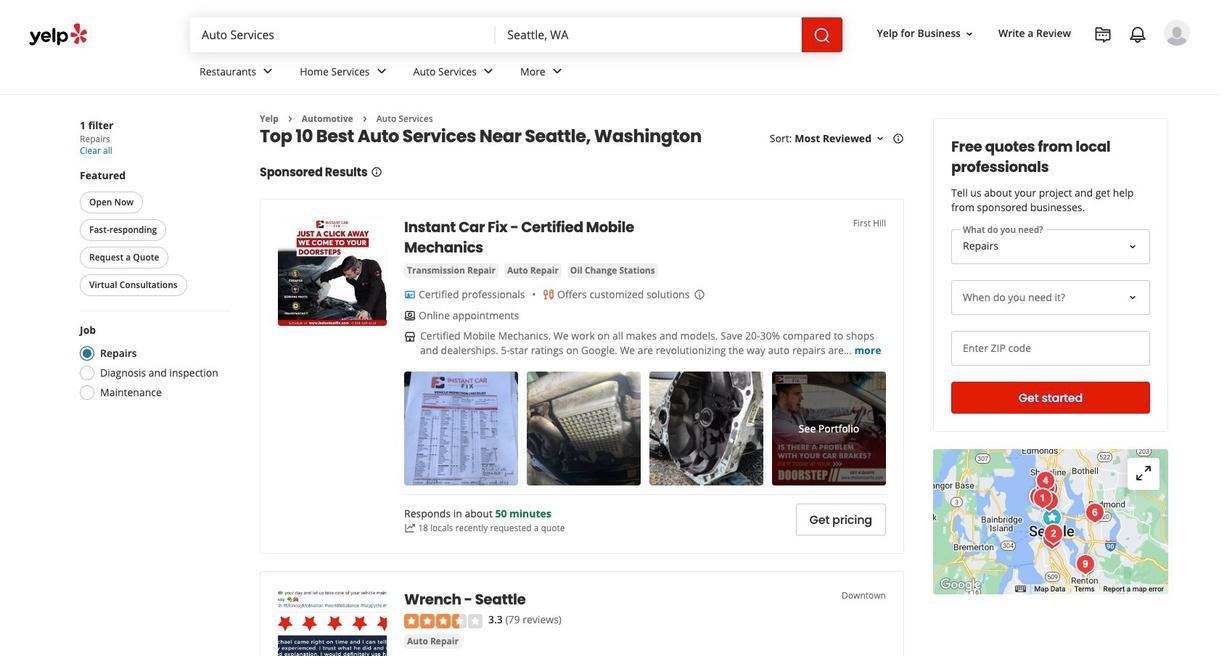 Task type: locate. For each thing, give the bounding box(es) containing it.
1 horizontal spatial 16 chevron down v2 image
[[964, 28, 975, 40]]

None field
[[190, 17, 496, 52], [496, 17, 802, 52]]

0 horizontal spatial 16 chevron right v2 image
[[284, 113, 296, 125]]

3.3 star rating image
[[404, 614, 483, 628]]

2 none field from the left
[[496, 17, 802, 52]]

1 horizontal spatial 24 chevron down v2 image
[[373, 63, 390, 80]]

1 vertical spatial 16 chevron down v2 image
[[874, 133, 886, 145]]

24 chevron down v2 image
[[548, 63, 566, 80]]

2 16 chevron right v2 image from the left
[[359, 113, 371, 125]]

None search field
[[190, 17, 842, 52]]

3 24 chevron down v2 image from the left
[[480, 63, 497, 80]]

option group
[[75, 323, 231, 404]]

  text field
[[951, 331, 1150, 366]]

0 horizontal spatial 24 chevron down v2 image
[[259, 63, 277, 80]]

16 chevron right v2 image
[[284, 113, 296, 125], [359, 113, 371, 125]]

1 horizontal spatial 16 chevron right v2 image
[[359, 113, 371, 125]]

none field the address, neighborhood, city, state or zip
[[496, 17, 802, 52]]

instant car fix - certified mobile mechanics image
[[278, 217, 387, 326]]

24 chevron down v2 image
[[259, 63, 277, 80], [373, 63, 390, 80], [480, 63, 497, 80]]

group
[[77, 168, 231, 299]]

wrench - seattle image
[[278, 590, 387, 656]]

2 horizontal spatial 24 chevron down v2 image
[[480, 63, 497, 80]]

16 chevron down v2 image
[[964, 28, 975, 40], [874, 133, 886, 145]]

business categories element
[[188, 52, 1190, 94]]

1 16 chevron right v2 image from the left
[[284, 113, 296, 125]]

1 none field from the left
[[190, 17, 496, 52]]

address, neighborhood, city, state or zip search field
[[496, 17, 802, 52]]

0 vertical spatial 16 chevron down v2 image
[[964, 28, 975, 40]]

info icon image
[[694, 289, 706, 300], [694, 289, 706, 300]]



Task type: vqa. For each thing, say whether or not it's contained in the screenshot.
1st field from left
yes



Task type: describe. For each thing, give the bounding box(es) containing it.
0 horizontal spatial 16 chevron down v2 image
[[874, 133, 886, 145]]

2 24 chevron down v2 image from the left
[[373, 63, 390, 80]]

user actions element
[[865, 18, 1211, 107]]

16 bizhouse v2 image
[[404, 331, 416, 343]]

16 info v2 image
[[370, 166, 382, 178]]

projects image
[[1094, 26, 1112, 44]]

16 certified professionals v2 image
[[404, 289, 416, 301]]

generic n. image
[[1164, 20, 1190, 46]]

16 offers custom solutions v2 image
[[543, 289, 555, 301]]

things to do, nail salons, plumbers search field
[[190, 17, 496, 52]]

What do you need? field
[[951, 229, 1150, 264]]

notifications image
[[1129, 26, 1147, 44]]

16 info v2 image
[[893, 133, 904, 145]]

1 24 chevron down v2 image from the left
[[259, 63, 277, 80]]

none field things to do, nail salons, plumbers
[[190, 17, 496, 52]]

16 trending v2 image
[[404, 522, 416, 534]]

16 online appointments v2 image
[[404, 310, 416, 322]]

16 chevron down v2 image inside 'user actions' element
[[964, 28, 975, 40]]

search image
[[813, 27, 831, 44]]



